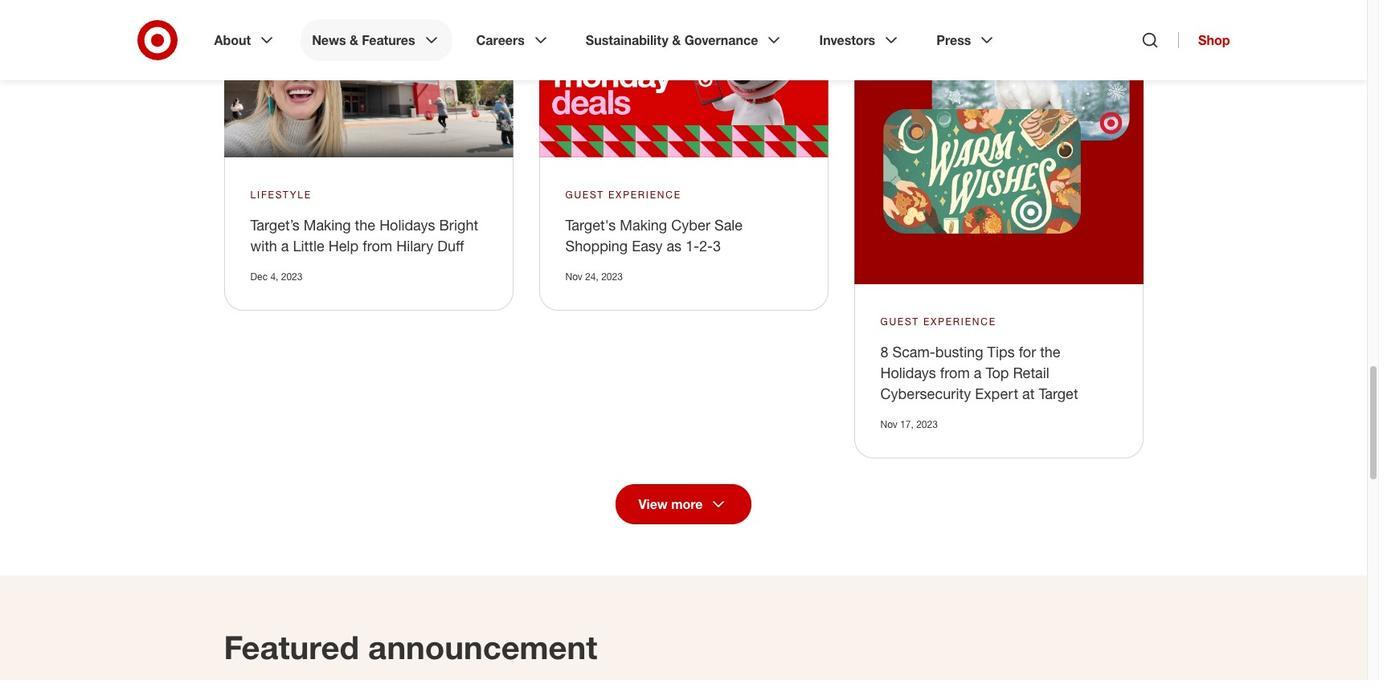 Task type: locate. For each thing, give the bounding box(es) containing it.
0 horizontal spatial guest experience
[[566, 189, 682, 201]]

guest up target's
[[566, 189, 604, 201]]

8
[[881, 343, 889, 361]]

view more button
[[615, 484, 752, 525]]

0 vertical spatial guest
[[566, 189, 604, 201]]

nov
[[566, 271, 583, 283], [881, 419, 898, 431]]

guest experience
[[566, 189, 682, 201], [881, 316, 997, 328]]

a left top
[[974, 364, 982, 382]]

& left governance
[[672, 32, 681, 48]]

1 vertical spatial experience
[[924, 316, 997, 328]]

1 vertical spatial a
[[974, 364, 982, 382]]

view
[[639, 497, 668, 513]]

guest up scam- at bottom right
[[881, 316, 920, 328]]

making up help
[[304, 217, 351, 234]]

1 horizontal spatial a
[[974, 364, 982, 382]]

guest experience link up target's
[[566, 188, 682, 203]]

1 horizontal spatial guest experience
[[881, 316, 997, 328]]

1 vertical spatial guest experience link
[[881, 315, 997, 329]]

1 horizontal spatial holidays
[[881, 364, 936, 382]]

0 vertical spatial guest experience link
[[566, 188, 682, 203]]

1 vertical spatial nov
[[881, 419, 898, 431]]

0 vertical spatial experience
[[609, 189, 682, 201]]

the
[[355, 217, 376, 234], [1040, 343, 1061, 361]]

the up help
[[355, 217, 376, 234]]

1 & from the left
[[350, 32, 358, 48]]

0 vertical spatial from
[[363, 237, 392, 255]]

0 vertical spatial the
[[355, 217, 376, 234]]

hilary
[[396, 237, 434, 255]]

experience up target's making cyber sale shopping easy as 1-2-3
[[609, 189, 682, 201]]

a
[[281, 237, 289, 255], [974, 364, 982, 382]]

from
[[363, 237, 392, 255], [940, 364, 970, 382]]

making inside target's making the holidays bright with a little help from hilary duff
[[304, 217, 351, 234]]

target's making the holidays bright with a little help from hilary duff
[[250, 217, 478, 255]]

careers
[[476, 32, 525, 48]]

2 making from the left
[[620, 217, 667, 234]]

experience up busting
[[924, 316, 997, 328]]

view more
[[639, 497, 703, 513]]

the right for
[[1040, 343, 1061, 361]]

1 horizontal spatial from
[[940, 364, 970, 382]]

expert
[[975, 385, 1019, 403]]

making
[[304, 217, 351, 234], [620, 217, 667, 234]]

0 horizontal spatial guest
[[566, 189, 604, 201]]

sustainability & governance
[[586, 32, 758, 48]]

shop link
[[1179, 32, 1230, 48]]

target's
[[250, 217, 300, 234]]

1 horizontal spatial 2023
[[601, 271, 623, 283]]

0 horizontal spatial holidays
[[380, 217, 435, 234]]

1 horizontal spatial experience
[[924, 316, 997, 328]]

guest experience link
[[566, 188, 682, 203], [881, 315, 997, 329]]

easy
[[632, 237, 663, 255]]

2023 for as
[[601, 271, 623, 283]]

8 scam-busting tips for the holidays from a top retail cybersecurity expert at target
[[881, 343, 1079, 403]]

from right help
[[363, 237, 392, 255]]

&
[[350, 32, 358, 48], [672, 32, 681, 48]]

0 vertical spatial holidays
[[380, 217, 435, 234]]

2023 right 17,
[[917, 419, 938, 431]]

0 horizontal spatial guest experience link
[[566, 188, 682, 203]]

1 vertical spatial guest
[[881, 316, 920, 328]]

1 horizontal spatial the
[[1040, 343, 1061, 361]]

nov left 24,
[[566, 271, 583, 283]]

1 vertical spatial the
[[1040, 343, 1061, 361]]

duff
[[438, 237, 464, 255]]

0 vertical spatial nov
[[566, 271, 583, 283]]

0 horizontal spatial &
[[350, 32, 358, 48]]

2023 right 4,
[[281, 271, 303, 283]]

2 horizontal spatial 2023
[[917, 419, 938, 431]]

the inside "8 scam-busting tips for the holidays from a top retail cybersecurity expert at target"
[[1040, 343, 1061, 361]]

dec
[[250, 271, 268, 283]]

0 horizontal spatial the
[[355, 217, 376, 234]]

1 horizontal spatial nov
[[881, 419, 898, 431]]

nov 24, 2023
[[566, 271, 623, 283]]

1 horizontal spatial guest experience link
[[881, 315, 997, 329]]

a right with
[[281, 237, 289, 255]]

dec 4, 2023
[[250, 271, 303, 283]]

making inside target's making cyber sale shopping easy as 1-2-3
[[620, 217, 667, 234]]

1 making from the left
[[304, 217, 351, 234]]

holidays inside "8 scam-busting tips for the holidays from a top retail cybersecurity expert at target"
[[881, 364, 936, 382]]

scam-
[[893, 343, 936, 361]]

guest experience up target's
[[566, 189, 682, 201]]

experience for making
[[609, 189, 682, 201]]

0 horizontal spatial a
[[281, 237, 289, 255]]

experience
[[609, 189, 682, 201], [924, 316, 997, 328]]

0 horizontal spatial from
[[363, 237, 392, 255]]

0 vertical spatial a
[[281, 237, 289, 255]]

nov for target's making cyber sale shopping easy as 1-2-3
[[566, 271, 583, 283]]

2023 right 24,
[[601, 271, 623, 283]]

holidays
[[380, 217, 435, 234], [881, 364, 936, 382]]

retail
[[1013, 364, 1050, 382]]

1 vertical spatial holidays
[[881, 364, 936, 382]]

0 horizontal spatial making
[[304, 217, 351, 234]]

from inside target's making the holidays bright with a little help from hilary duff
[[363, 237, 392, 255]]

2023 for a
[[281, 271, 303, 283]]

holidays down scam- at bottom right
[[881, 364, 936, 382]]

help
[[329, 237, 359, 255]]

holidays up hilary
[[380, 217, 435, 234]]

& right news
[[350, 32, 358, 48]]

1 vertical spatial guest experience
[[881, 316, 997, 328]]

making for cyber
[[620, 217, 667, 234]]

0 horizontal spatial experience
[[609, 189, 682, 201]]

0 vertical spatial guest experience
[[566, 189, 682, 201]]

guest experience link up busting
[[881, 315, 997, 329]]

from down busting
[[940, 364, 970, 382]]

features
[[362, 32, 415, 48]]

0 horizontal spatial nov
[[566, 271, 583, 283]]

making up easy
[[620, 217, 667, 234]]

1 horizontal spatial &
[[672, 32, 681, 48]]

lifestyle link
[[250, 188, 312, 203]]

from inside "8 scam-busting tips for the holidays from a top retail cybersecurity expert at target"
[[940, 364, 970, 382]]

1 vertical spatial from
[[940, 364, 970, 382]]

nov left 17,
[[881, 419, 898, 431]]

2 & from the left
[[672, 32, 681, 48]]

2023
[[281, 271, 303, 283], [601, 271, 623, 283], [917, 419, 938, 431]]

shop
[[1199, 32, 1230, 48]]

about
[[214, 32, 251, 48]]

guest
[[566, 189, 604, 201], [881, 316, 920, 328]]

1 horizontal spatial making
[[620, 217, 667, 234]]

as
[[667, 237, 682, 255]]

more
[[671, 497, 703, 513]]

1 horizontal spatial guest
[[881, 316, 920, 328]]

0 horizontal spatial 2023
[[281, 271, 303, 283]]

news
[[312, 32, 346, 48]]

guest experience up busting
[[881, 316, 997, 328]]



Task type: vqa. For each thing, say whether or not it's contained in the screenshot.
meet
no



Task type: describe. For each thing, give the bounding box(es) containing it.
tips
[[988, 343, 1015, 361]]

for
[[1019, 343, 1036, 361]]

1-
[[686, 237, 699, 255]]

a cartoon target bullseye dog holds a mobile phone next to the words image
[[539, 0, 828, 158]]

shopping
[[566, 237, 628, 255]]

2-
[[699, 237, 713, 255]]

8 scam-busting tips for the holidays from a top retail cybersecurity expert at target link
[[881, 343, 1079, 403]]

nov 17, 2023
[[881, 419, 938, 431]]

target's making cyber sale shopping easy as 1-2-3
[[566, 217, 743, 255]]

guest for target's
[[566, 189, 604, 201]]

a inside target's making the holidays bright with a little help from hilary duff
[[281, 237, 289, 255]]

news & features link
[[301, 19, 452, 61]]

24,
[[585, 271, 599, 283]]

guest experience for scam-
[[881, 316, 997, 328]]

2023 for holidays
[[917, 419, 938, 431]]

target
[[1039, 385, 1079, 403]]

two target holiday giftcards on a red background. image
[[854, 0, 1144, 284]]

guest experience link for making
[[566, 188, 682, 203]]

little
[[293, 237, 325, 255]]

cyber
[[671, 217, 711, 234]]

the inside target's making the holidays bright with a little help from hilary duff
[[355, 217, 376, 234]]

investors link
[[808, 19, 913, 61]]

sustainability
[[586, 32, 669, 48]]

17,
[[900, 419, 914, 431]]

experience for scam-
[[924, 316, 997, 328]]

cybersecurity
[[881, 385, 971, 403]]

& for news
[[350, 32, 358, 48]]

busting
[[936, 343, 984, 361]]

nov for 8 scam-busting tips for the holidays from a top retail cybersecurity expert at target
[[881, 419, 898, 431]]

with
[[250, 237, 277, 255]]

featured announcement
[[224, 628, 598, 667]]

featured
[[224, 628, 359, 667]]

4,
[[270, 271, 279, 283]]

sale
[[715, 217, 743, 234]]

news & features
[[312, 32, 415, 48]]

& for sustainability
[[672, 32, 681, 48]]

at
[[1023, 385, 1035, 403]]

governance
[[685, 32, 758, 48]]

about link
[[203, 19, 288, 61]]

3
[[713, 237, 721, 255]]

guest for 8
[[881, 316, 920, 328]]

press link
[[926, 19, 1008, 61]]

a inside "8 scam-busting tips for the holidays from a top retail cybersecurity expert at target"
[[974, 364, 982, 382]]

guest experience for making
[[566, 189, 682, 201]]

lifestyle
[[250, 189, 312, 201]]

target's making the holidays bright with a little help from hilary duff link
[[250, 217, 478, 255]]

guest experience link for scam-
[[881, 315, 997, 329]]

sustainability & governance link
[[575, 19, 795, 61]]

bright
[[439, 217, 478, 234]]

actress hilary duff smiling outside a target store. image
[[224, 0, 513, 158]]

holidays inside target's making the holidays bright with a little help from hilary duff
[[380, 217, 435, 234]]

press
[[937, 32, 971, 48]]

making for the
[[304, 217, 351, 234]]

investors
[[820, 32, 876, 48]]

top
[[986, 364, 1009, 382]]

target's
[[566, 217, 616, 234]]

careers link
[[465, 19, 562, 61]]

target's making cyber sale shopping easy as 1-2-3 link
[[566, 217, 743, 255]]

announcement
[[368, 628, 598, 667]]



